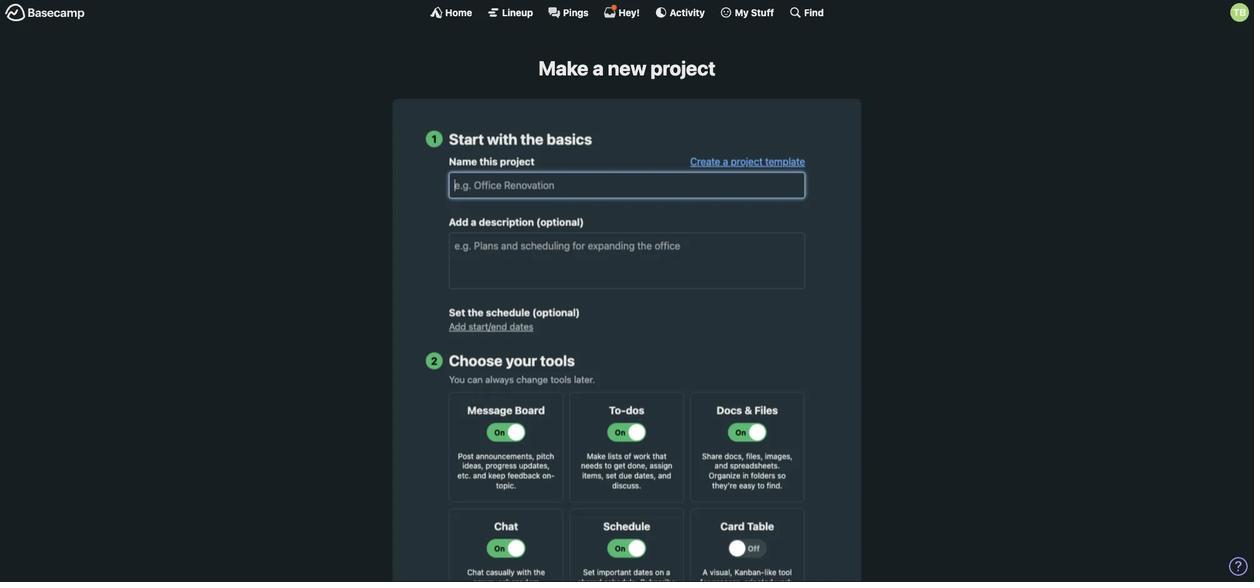 Task type: describe. For each thing, give the bounding box(es) containing it.
make for make a new project
[[539, 56, 588, 80]]

post
[[458, 452, 474, 461]]

images,
[[765, 452, 793, 461]]

basics
[[547, 130, 592, 148]]

dos
[[626, 405, 644, 417]]

my stuff
[[735, 7, 774, 18]]

group,
[[473, 578, 496, 583]]

create a project template
[[690, 156, 805, 168]]

Add a description (optional) text field
[[449, 233, 805, 289]]

schedule
[[603, 521, 650, 533]]

start with the basics
[[449, 130, 592, 148]]

this
[[479, 156, 498, 168]]

your
[[506, 353, 537, 370]]

items,
[[582, 472, 604, 481]]

files
[[755, 405, 778, 417]]

set
[[606, 472, 617, 481]]

that
[[653, 452, 667, 461]]

a
[[703, 569, 708, 577]]

pings button
[[548, 6, 589, 19]]

kanban-
[[734, 569, 764, 577]]

create a project template link
[[690, 156, 805, 168]]

can
[[467, 374, 483, 385]]

my
[[735, 7, 749, 18]]

topic.
[[496, 482, 516, 490]]

schedule
[[486, 307, 530, 319]]

choose your tools
[[449, 353, 575, 370]]

shared
[[578, 578, 602, 583]]

share
[[702, 452, 722, 461]]

tool
[[778, 569, 792, 577]]

dates,
[[634, 472, 656, 481]]

on
[[655, 569, 664, 577]]

activity
[[670, 7, 705, 18]]

pings
[[563, 7, 589, 18]]

hey! button
[[604, 4, 640, 19]]

choose
[[449, 353, 503, 370]]

start/end
[[469, 322, 507, 333]]

(optional) for add a description (optional)
[[536, 217, 584, 228]]

1 horizontal spatial project
[[650, 56, 715, 80]]

feedback
[[507, 472, 540, 481]]

the inside chat casually with the group, ask rando
[[534, 569, 545, 577]]

casually
[[486, 569, 515, 577]]

with inside chat casually with the group, ask rando
[[517, 569, 531, 577]]

0 vertical spatial the
[[521, 130, 543, 148]]

make a new project
[[539, 56, 715, 80]]

due
[[619, 472, 632, 481]]

docs,
[[725, 452, 744, 461]]

ideas,
[[463, 462, 484, 471]]

schedule.
[[604, 578, 638, 583]]

home
[[445, 7, 472, 18]]

lists
[[608, 452, 622, 461]]

assign
[[650, 462, 672, 471]]

1
[[432, 133, 437, 145]]

card
[[720, 521, 745, 533]]

and inside share docs, files, images, and spreadsheets. organize in folders so they're easy to find.
[[715, 462, 728, 471]]

tim burton image
[[1230, 3, 1249, 22]]

later.
[[574, 374, 595, 385]]

folders
[[751, 472, 775, 481]]

description
[[479, 217, 534, 228]]

make lists of work that needs to get done, assign items, set due dates, and discuss.
[[581, 452, 672, 490]]

start
[[449, 130, 484, 148]]

find button
[[789, 6, 824, 19]]

chat for chat
[[494, 521, 518, 533]]

docs
[[717, 405, 742, 417]]

done,
[[628, 462, 647, 471]]

organize
[[709, 472, 740, 481]]

you can always change tools later.
[[449, 374, 595, 385]]

spreadsheets.
[[730, 462, 780, 471]]

find.
[[767, 482, 782, 490]]

0 vertical spatial with
[[487, 130, 517, 148]]

new
[[608, 56, 646, 80]]

a for new
[[592, 56, 604, 80]]

main element
[[0, 0, 1254, 24]]

and inside post announcements, pitch ideas, progress updates, etc. and keep feedback on- topic.
[[473, 472, 486, 481]]

important
[[597, 569, 631, 577]]

in
[[743, 472, 749, 481]]

announcements,
[[476, 452, 534, 461]]



Task type: vqa. For each thing, say whether or not it's contained in the screenshot.


Task type: locate. For each thing, give the bounding box(es) containing it.
set inside the set important dates on a shared schedule. subscrib
[[583, 569, 595, 577]]

add
[[449, 217, 468, 228], [449, 322, 466, 333]]

1 add from the top
[[449, 217, 468, 228]]

(optional) for set the schedule (optional) add start/end dates
[[532, 307, 580, 319]]

home link
[[430, 6, 472, 19]]

0 vertical spatial set
[[449, 307, 465, 319]]

chat down topic.
[[494, 521, 518, 533]]

0 vertical spatial make
[[539, 56, 588, 80]]

(optional) inside set the schedule (optional) add start/end dates
[[532, 307, 580, 319]]

set for important
[[583, 569, 595, 577]]

0 vertical spatial dates
[[510, 322, 533, 333]]

tools up change in the left of the page
[[540, 353, 575, 370]]

project
[[650, 56, 715, 80], [500, 156, 534, 168], [731, 156, 763, 168]]

project for create a project template
[[731, 156, 763, 168]]

a inside the set important dates on a shared schedule. subscrib
[[666, 569, 670, 577]]

1 vertical spatial with
[[517, 569, 531, 577]]

change
[[516, 374, 548, 385]]

always
[[485, 374, 514, 385]]

add left start/end
[[449, 322, 466, 333]]

(optional) right description
[[536, 217, 584, 228]]

and up organize
[[715, 462, 728, 471]]

2 add from the top
[[449, 322, 466, 333]]

the up start/end
[[468, 307, 483, 319]]

name
[[449, 156, 477, 168]]

they're
[[712, 482, 737, 490]]

a for description
[[471, 217, 476, 228]]

0 vertical spatial tools
[[540, 353, 575, 370]]

dates down schedule
[[510, 322, 533, 333]]

2 horizontal spatial and
[[715, 462, 728, 471]]

make down the pings dropdown button
[[539, 56, 588, 80]]

share docs, files, images, and spreadsheets. organize in folders so they're easy to find.
[[702, 452, 793, 490]]

activity link
[[655, 6, 705, 19]]

1 horizontal spatial chat
[[494, 521, 518, 533]]

the right 'casually'
[[534, 569, 545, 577]]

and down assign
[[658, 472, 671, 481]]

chat casually with the group, ask rando
[[460, 569, 552, 583]]

make for make lists of work that needs to get done, assign items, set due dates, and discuss.
[[587, 452, 606, 461]]

set inside set the schedule (optional) add start/end dates
[[449, 307, 465, 319]]

progress
[[486, 462, 517, 471]]

to inside share docs, files, images, and spreadsheets. organize in folders so they're easy to find.
[[757, 482, 764, 490]]

a for project
[[723, 156, 728, 168]]

to
[[605, 462, 612, 471], [757, 482, 764, 490]]

dates inside the set important dates on a shared schedule. subscrib
[[633, 569, 653, 577]]

post announcements, pitch ideas, progress updates, etc. and keep feedback on- topic.
[[458, 452, 555, 490]]

set the schedule (optional) add start/end dates
[[449, 307, 580, 333]]

for
[[700, 578, 710, 583]]

a right create
[[723, 156, 728, 168]]

set
[[449, 307, 465, 319], [583, 569, 595, 577]]

on-
[[542, 472, 555, 481]]

updates,
[[519, 462, 550, 471]]

set up shared on the left of page
[[583, 569, 595, 577]]

(optional) right schedule
[[532, 307, 580, 319]]

chat
[[494, 521, 518, 533], [467, 569, 484, 577]]

and inside make lists of work that needs to get done, assign items, set due dates, and discuss.
[[658, 472, 671, 481]]

1 vertical spatial tools
[[550, 374, 571, 385]]

&
[[745, 405, 752, 417]]

0 vertical spatial to
[[605, 462, 612, 471]]

create
[[690, 156, 720, 168]]

1 vertical spatial add
[[449, 322, 466, 333]]

1 vertical spatial set
[[583, 569, 595, 577]]

0 vertical spatial (optional)
[[536, 217, 584, 228]]

a
[[592, 56, 604, 80], [723, 156, 728, 168], [471, 217, 476, 228], [666, 569, 670, 577]]

2
[[431, 355, 437, 367]]

pitch
[[536, 452, 554, 461]]

1 vertical spatial dates
[[633, 569, 653, 577]]

oriented
[[744, 578, 773, 583]]

ask
[[498, 578, 510, 583]]

dates left on
[[633, 569, 653, 577]]

1 vertical spatial the
[[468, 307, 483, 319]]

set for the
[[449, 307, 465, 319]]

0 horizontal spatial dates
[[510, 322, 533, 333]]

files,
[[746, 452, 763, 461]]

and down ideas,
[[473, 472, 486, 481]]

project left the "template"
[[731, 156, 763, 168]]

get
[[614, 462, 625, 471]]

you
[[449, 374, 465, 385]]

to inside make lists of work that needs to get done, assign items, set due dates, and discuss.
[[605, 462, 612, 471]]

make inside make lists of work that needs to get done, assign items, set due dates, and discuss.
[[587, 452, 606, 461]]

to down the folders
[[757, 482, 764, 490]]

board
[[515, 405, 545, 417]]

add start/end dates link
[[449, 322, 533, 333]]

1 vertical spatial make
[[587, 452, 606, 461]]

visual,
[[710, 569, 732, 577]]

message board
[[467, 405, 545, 417]]

lineup
[[502, 7, 533, 18]]

set up add start/end dates link
[[449, 307, 465, 319]]

2 vertical spatial the
[[534, 569, 545, 577]]

2 horizontal spatial project
[[731, 156, 763, 168]]

0 vertical spatial add
[[449, 217, 468, 228]]

discuss.
[[612, 482, 641, 490]]

to up the set
[[605, 462, 612, 471]]

project down start with the basics
[[500, 156, 534, 168]]

1 horizontal spatial set
[[583, 569, 595, 577]]

1 horizontal spatial and
[[658, 472, 671, 481]]

0 horizontal spatial set
[[449, 307, 465, 319]]

stuff
[[751, 7, 774, 18]]

a left description
[[471, 217, 476, 228]]

the
[[521, 130, 543, 148], [468, 307, 483, 319], [534, 569, 545, 577]]

0 horizontal spatial chat
[[467, 569, 484, 577]]

1 horizontal spatial to
[[757, 482, 764, 490]]

add a description (optional)
[[449, 217, 584, 228]]

etc.
[[458, 472, 471, 481]]

name this project
[[449, 156, 534, 168]]

set important dates on a shared schedule. subscrib
[[578, 569, 676, 583]]

1 horizontal spatial dates
[[633, 569, 653, 577]]

0 vertical spatial chat
[[494, 521, 518, 533]]

0 horizontal spatial project
[[500, 156, 534, 168]]

Name this project text field
[[449, 173, 805, 199]]

hey!
[[619, 7, 640, 18]]

like
[[764, 569, 776, 577]]

docs & files
[[717, 405, 778, 417]]

needs
[[581, 462, 603, 471]]

project down the activity "link"
[[650, 56, 715, 80]]

a right on
[[666, 569, 670, 577]]

message
[[467, 405, 512, 417]]

the left the basics
[[521, 130, 543, 148]]

tools left later.
[[550, 374, 571, 385]]

keep
[[488, 472, 505, 481]]

1 vertical spatial to
[[757, 482, 764, 490]]

my stuff button
[[720, 6, 774, 19]]

find
[[804, 7, 824, 18]]

easy
[[739, 482, 755, 490]]

so
[[777, 472, 786, 481]]

tools
[[540, 353, 575, 370], [550, 374, 571, 385]]

with
[[487, 130, 517, 148], [517, 569, 531, 577]]

card table
[[720, 521, 774, 533]]

chat for chat casually with the group, ask rando
[[467, 569, 484, 577]]

(optional)
[[536, 217, 584, 228], [532, 307, 580, 319]]

process-
[[712, 578, 744, 583]]

a visual, kanban-like tool for process-oriented work
[[700, 569, 794, 583]]

project for name this project
[[500, 156, 534, 168]]

the inside set the schedule (optional) add start/end dates
[[468, 307, 483, 319]]

a left new
[[592, 56, 604, 80]]

of
[[624, 452, 631, 461]]

dates inside set the schedule (optional) add start/end dates
[[510, 322, 533, 333]]

chat up group,
[[467, 569, 484, 577]]

add inside set the schedule (optional) add start/end dates
[[449, 322, 466, 333]]

lineup link
[[487, 6, 533, 19]]

table
[[747, 521, 774, 533]]

1 vertical spatial chat
[[467, 569, 484, 577]]

chat inside chat casually with the group, ask rando
[[467, 569, 484, 577]]

add left description
[[449, 217, 468, 228]]

switch accounts image
[[5, 3, 85, 22]]

to-dos
[[609, 405, 644, 417]]

work
[[633, 452, 650, 461]]

with up name this project
[[487, 130, 517, 148]]

with right 'casually'
[[517, 569, 531, 577]]

to-
[[609, 405, 626, 417]]

0 horizontal spatial to
[[605, 462, 612, 471]]

1 vertical spatial (optional)
[[532, 307, 580, 319]]

0 horizontal spatial and
[[473, 472, 486, 481]]

make up needs
[[587, 452, 606, 461]]



